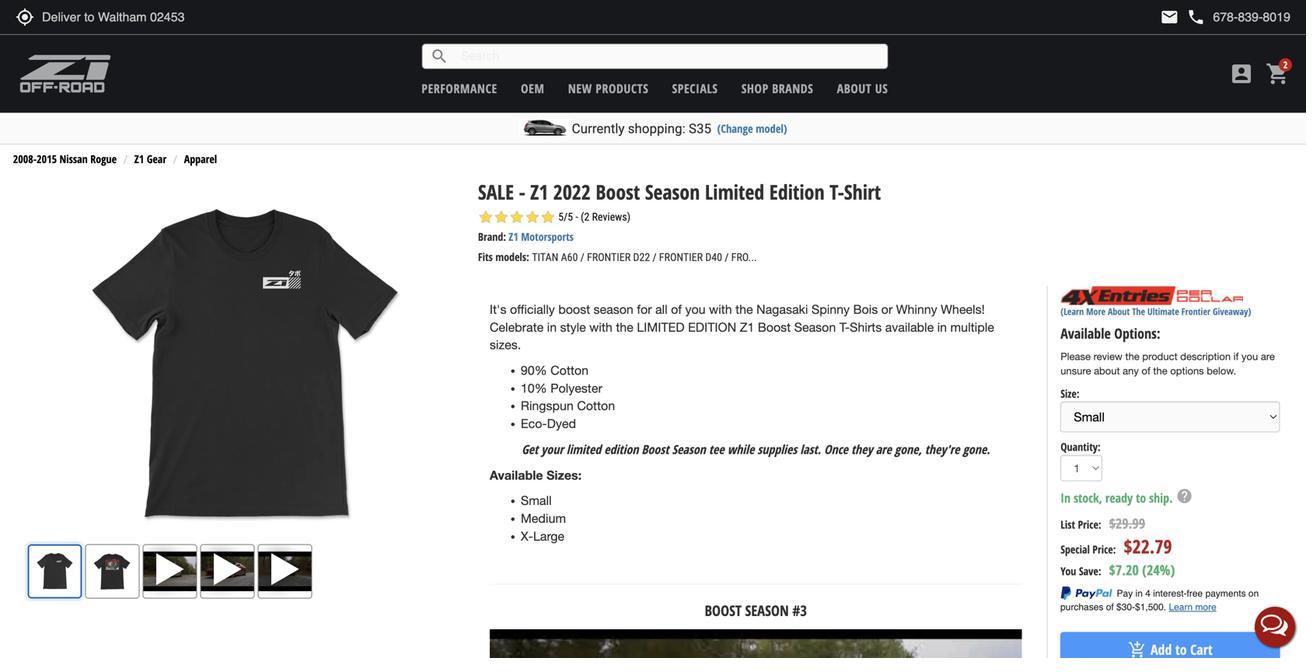 Task type: vqa. For each thing, say whether or not it's contained in the screenshot.
the top PATHFINDER
no



Task type: describe. For each thing, give the bounding box(es) containing it.
frontier
[[1181, 305, 1211, 318]]

mail phone
[[1160, 8, 1205, 26]]

it's officially boost season for all of you with the nagasaki spinny bois or whinny wheels! celebrate in style with the limited edition z1 boost season t-shirts available in multiple sizes.
[[490, 302, 994, 352]]

list
[[1061, 517, 1075, 532]]

z1 motorsports link
[[509, 229, 574, 244]]

shopping:
[[628, 121, 685, 136]]

$7.20
[[1109, 561, 1139, 580]]

special price: $22.79 you save: $7.20 (24%)
[[1061, 534, 1175, 580]]

while
[[727, 441, 754, 458]]

for
[[637, 302, 652, 317]]

unsure
[[1061, 365, 1091, 377]]

the up any
[[1125, 351, 1140, 363]]

shop brands link
[[742, 80, 813, 97]]

apparel link
[[184, 152, 217, 166]]

size:
[[1061, 386, 1080, 401]]

5/5 -
[[558, 211, 578, 223]]

all
[[655, 302, 668, 317]]

about us
[[837, 80, 888, 97]]

1 vertical spatial are
[[876, 441, 892, 458]]

large
[[533, 529, 564, 544]]

specials
[[672, 80, 718, 97]]

whinny
[[896, 302, 937, 317]]

officially
[[510, 302, 555, 317]]

t- inside sale - z1 2022 boost season limited edition t-shirt star star star star star 5/5 - (2 reviews) brand: z1 motorsports fits models: titan a60 / frontier d22 / frontier d40 / fro...
[[830, 178, 844, 206]]

ship.
[[1149, 490, 1173, 507]]

z1 gear
[[134, 152, 166, 166]]

model)
[[756, 121, 787, 136]]

options
[[1170, 365, 1204, 377]]

(learn
[[1061, 305, 1084, 318]]

supplies
[[757, 441, 797, 458]]

fro...
[[731, 251, 757, 264]]

of inside (learn more about the ultimate frontier giveaway) available options: please review the product description if you are unsure about any of the options below.
[[1142, 365, 1150, 377]]

season for tee
[[672, 441, 706, 458]]

spinny
[[812, 302, 850, 317]]

of inside it's officially boost season for all of you with the nagasaki spinny bois or whinny wheels! celebrate in style with the limited edition z1 boost season t-shirts available in multiple sizes.
[[671, 302, 682, 317]]

season inside it's officially boost season for all of you with the nagasaki spinny bois or whinny wheels! celebrate in style with the limited edition z1 boost season t-shirts available in multiple sizes.
[[794, 320, 836, 335]]

season for limited
[[645, 178, 700, 206]]

eco-
[[521, 417, 547, 431]]

if
[[1234, 351, 1239, 363]]

the down product at the right of page
[[1153, 365, 1168, 377]]

polyester
[[551, 381, 602, 396]]

boost for tee
[[642, 441, 669, 458]]

$29.99
[[1109, 514, 1145, 533]]

3 / from the left
[[725, 251, 729, 264]]

s35
[[689, 121, 711, 136]]

bois
[[853, 302, 878, 317]]

1 frontier from the left
[[587, 251, 631, 264]]

1 horizontal spatial with
[[709, 302, 732, 317]]

stock,
[[1074, 490, 1102, 507]]

2008-2015 nissan rogue
[[13, 152, 117, 166]]

boost season #3
[[705, 601, 807, 621]]

new
[[568, 80, 592, 97]]

account_box link
[[1225, 61, 1258, 86]]

about inside (learn more about the ultimate frontier giveaway) available options: please review the product description if you are unsure about any of the options below.
[[1108, 305, 1130, 318]]

mail
[[1160, 8, 1179, 26]]

new products
[[568, 80, 649, 97]]

specials link
[[672, 80, 718, 97]]

to
[[1136, 490, 1146, 507]]

the down the season at the top
[[616, 320, 633, 335]]

description
[[1180, 351, 1231, 363]]

performance
[[422, 80, 497, 97]]

price: for $29.99
[[1078, 517, 1101, 532]]

z1 left gear
[[134, 152, 144, 166]]

special
[[1061, 542, 1090, 557]]

rogue
[[90, 152, 117, 166]]

season
[[745, 601, 789, 621]]

mail link
[[1160, 8, 1179, 26]]

boost
[[705, 601, 742, 621]]

multiple
[[950, 320, 994, 335]]

2015
[[37, 152, 57, 166]]

0 vertical spatial cotton
[[551, 363, 589, 378]]

oem link
[[521, 80, 545, 97]]

oem
[[521, 80, 545, 97]]

Search search field
[[449, 44, 887, 68]]

product
[[1142, 351, 1178, 363]]

it's
[[490, 302, 507, 317]]

they're
[[925, 441, 960, 458]]

giveaway)
[[1213, 305, 1251, 318]]

your
[[541, 441, 563, 458]]

motorsports
[[521, 229, 574, 244]]

0 horizontal spatial available
[[490, 468, 543, 483]]

small
[[521, 494, 552, 508]]

or
[[881, 302, 893, 317]]

titan
[[532, 251, 558, 264]]

(learn more about the ultimate frontier giveaway) link
[[1061, 305, 1251, 318]]

are inside (learn more about the ultimate frontier giveaway) available options: please review the product description if you are unsure about any of the options below.
[[1261, 351, 1275, 363]]

(learn more about the ultimate frontier giveaway) available options: please review the product description if you are unsure about any of the options below.
[[1061, 305, 1275, 377]]

1 / from the left
[[580, 251, 584, 264]]

shirts
[[850, 320, 882, 335]]

dyed
[[547, 417, 576, 431]]

t- inside it's officially boost season for all of you with the nagasaki spinny bois or whinny wheels! celebrate in style with the limited edition z1 boost season t-shirts available in multiple sizes.
[[839, 320, 850, 335]]

2008-
[[13, 152, 37, 166]]

small medium x-large
[[521, 494, 566, 544]]

account_box
[[1229, 61, 1254, 86]]

phone link
[[1187, 8, 1291, 26]]



Task type: locate. For each thing, give the bounding box(es) containing it.
currently shopping: s35 (change model)
[[572, 121, 787, 136]]

z1 right edition
[[740, 320, 754, 335]]

about
[[837, 80, 872, 97], [1108, 305, 1130, 318]]

new products link
[[568, 80, 649, 97]]

season left limited on the right top
[[645, 178, 700, 206]]

gone,
[[895, 441, 922, 458]]

0 vertical spatial of
[[671, 302, 682, 317]]

d22
[[633, 251, 650, 264]]

1 vertical spatial of
[[1142, 365, 1150, 377]]

ready
[[1105, 490, 1133, 507]]

boost
[[558, 302, 590, 317]]

90%
[[521, 363, 547, 378]]

shopping_cart
[[1266, 61, 1291, 86]]

(24%)
[[1142, 561, 1175, 580]]

1 in from the left
[[547, 320, 557, 335]]

ultimate
[[1148, 305, 1179, 318]]

boost inside it's officially boost season for all of you with the nagasaki spinny bois or whinny wheels! celebrate in style with the limited edition z1 boost season t-shirts available in multiple sizes.
[[758, 320, 791, 335]]

sale
[[478, 178, 514, 206]]

search
[[430, 47, 449, 66]]

1 vertical spatial available
[[490, 468, 543, 483]]

in left style
[[547, 320, 557, 335]]

1 vertical spatial about
[[1108, 305, 1130, 318]]

get
[[522, 441, 538, 458]]

2 vertical spatial boost
[[642, 441, 669, 458]]

2 / from the left
[[653, 251, 657, 264]]

1 vertical spatial you
[[1242, 351, 1258, 363]]

below.
[[1207, 365, 1236, 377]]

are right they
[[876, 441, 892, 458]]

1 star from the left
[[478, 210, 494, 225]]

any
[[1123, 365, 1139, 377]]

with
[[709, 302, 732, 317], [589, 320, 612, 335]]

gone.
[[963, 441, 990, 458]]

/ right a60
[[580, 251, 584, 264]]

nagasaki
[[757, 302, 808, 317]]

5 star from the left
[[540, 210, 556, 225]]

they
[[851, 441, 873, 458]]

0 vertical spatial with
[[709, 302, 732, 317]]

available inside (learn more about the ultimate frontier giveaway) available options: please review the product description if you are unsure about any of the options below.
[[1061, 324, 1111, 343]]

available
[[885, 320, 934, 335]]

cotton up polyester
[[551, 363, 589, 378]]

price: up save:
[[1093, 542, 1116, 557]]

sale - z1 2022 boost season limited edition t-shirt star star star star star 5/5 - (2 reviews) brand: z1 motorsports fits models: titan a60 / frontier d22 / frontier d40 / fro...
[[478, 178, 881, 264]]

0 horizontal spatial in
[[547, 320, 557, 335]]

with up edition
[[709, 302, 732, 317]]

0 vertical spatial are
[[1261, 351, 1275, 363]]

1 vertical spatial boost
[[758, 320, 791, 335]]

help
[[1176, 488, 1193, 505]]

available down 'get'
[[490, 468, 543, 483]]

with down the season at the top
[[589, 320, 612, 335]]

boost
[[596, 178, 640, 206], [758, 320, 791, 335], [642, 441, 669, 458]]

4 star from the left
[[525, 210, 540, 225]]

about left the
[[1108, 305, 1130, 318]]

cotton down polyester
[[577, 399, 615, 413]]

the up edition
[[736, 302, 753, 317]]

0 horizontal spatial about
[[837, 80, 872, 97]]

edition
[[604, 441, 639, 458]]

frontier left d40
[[659, 251, 703, 264]]

boost for limited
[[596, 178, 640, 206]]

2 horizontal spatial /
[[725, 251, 729, 264]]

price: for $22.79
[[1093, 542, 1116, 557]]

boost down nagasaki
[[758, 320, 791, 335]]

more
[[1086, 305, 1106, 318]]

in down wheels!
[[937, 320, 947, 335]]

2 frontier from the left
[[659, 251, 703, 264]]

available
[[1061, 324, 1111, 343], [490, 468, 543, 483]]

/ right d40
[[725, 251, 729, 264]]

0 vertical spatial boost
[[596, 178, 640, 206]]

t- right "edition" on the right
[[830, 178, 844, 206]]

the
[[736, 302, 753, 317], [616, 320, 633, 335], [1125, 351, 1140, 363], [1153, 365, 1168, 377]]

gear
[[147, 152, 166, 166]]

10%
[[521, 381, 547, 396]]

0 horizontal spatial boost
[[596, 178, 640, 206]]

1 vertical spatial t-
[[839, 320, 850, 335]]

d40
[[705, 251, 722, 264]]

options:
[[1114, 324, 1161, 343]]

t- down spinny
[[839, 320, 850, 335]]

ringspun
[[521, 399, 574, 413]]

/ right d22
[[653, 251, 657, 264]]

about left us
[[837, 80, 872, 97]]

2 in from the left
[[937, 320, 947, 335]]

list price: $29.99
[[1061, 514, 1145, 533]]

about
[[1094, 365, 1120, 377]]

1 horizontal spatial in
[[937, 320, 947, 335]]

boost right 2022
[[596, 178, 640, 206]]

fits
[[478, 250, 493, 264]]

of right all
[[671, 302, 682, 317]]

1 horizontal spatial about
[[1108, 305, 1130, 318]]

boost inside sale - z1 2022 boost season limited edition t-shirt star star star star star 5/5 - (2 reviews) brand: z1 motorsports fits models: titan a60 / frontier d22 / frontier d40 / fro...
[[596, 178, 640, 206]]

once
[[824, 441, 848, 458]]

2 horizontal spatial boost
[[758, 320, 791, 335]]

save:
[[1079, 564, 1101, 579]]

you right if
[[1242, 351, 1258, 363]]

z1 inside it's officially boost season for all of you with the nagasaki spinny bois or whinny wheels! celebrate in style with the limited edition z1 boost season t-shirts available in multiple sizes.
[[740, 320, 754, 335]]

1 horizontal spatial boost
[[642, 441, 669, 458]]

sizes:
[[547, 468, 582, 483]]

0 vertical spatial you
[[685, 302, 706, 317]]

get your limited edition boost season tee while supplies last. once they are gone, they're gone.
[[522, 441, 990, 458]]

0 horizontal spatial /
[[580, 251, 584, 264]]

of right any
[[1142, 365, 1150, 377]]

us
[[875, 80, 888, 97]]

1 horizontal spatial frontier
[[659, 251, 703, 264]]

price: inside special price: $22.79 you save: $7.20 (24%)
[[1093, 542, 1116, 557]]

0 vertical spatial available
[[1061, 324, 1111, 343]]

price: right list
[[1078, 517, 1101, 532]]

2 star from the left
[[494, 210, 509, 225]]

frontier left d22
[[587, 251, 631, 264]]

limited
[[705, 178, 764, 206]]

limited
[[567, 441, 601, 458]]

season left tee in the right bottom of the page
[[672, 441, 706, 458]]

3 star from the left
[[509, 210, 525, 225]]

price:
[[1078, 517, 1101, 532], [1093, 542, 1116, 557]]

shop
[[742, 80, 769, 97]]

0 vertical spatial about
[[837, 80, 872, 97]]

currently
[[572, 121, 625, 136]]

apparel
[[184, 152, 217, 166]]

brand:
[[478, 229, 506, 244]]

phone
[[1187, 8, 1205, 26]]

z1 motorsports logo image
[[19, 54, 112, 93]]

1 horizontal spatial of
[[1142, 365, 1150, 377]]

0 horizontal spatial frontier
[[587, 251, 631, 264]]

1 horizontal spatial you
[[1242, 351, 1258, 363]]

0 vertical spatial price:
[[1078, 517, 1101, 532]]

tee
[[709, 441, 724, 458]]

1 vertical spatial cotton
[[577, 399, 615, 413]]

z1 right -
[[530, 178, 548, 206]]

season inside sale - z1 2022 boost season limited edition t-shirt star star star star star 5/5 - (2 reviews) brand: z1 motorsports fits models: titan a60 / frontier d22 / frontier d40 / fro...
[[645, 178, 700, 206]]

season down spinny
[[794, 320, 836, 335]]

0 horizontal spatial are
[[876, 441, 892, 458]]

you inside (learn more about the ultimate frontier giveaway) available options: please review the product description if you are unsure about any of the options below.
[[1242, 351, 1258, 363]]

z1 gear link
[[134, 152, 166, 166]]

a60
[[561, 251, 578, 264]]

0 vertical spatial season
[[645, 178, 700, 206]]

1 vertical spatial season
[[794, 320, 836, 335]]

1 vertical spatial with
[[589, 320, 612, 335]]

1 vertical spatial price:
[[1093, 542, 1116, 557]]

1 horizontal spatial /
[[653, 251, 657, 264]]

quantity:
[[1061, 440, 1101, 454]]

t-
[[830, 178, 844, 206], [839, 320, 850, 335]]

boost right edition
[[642, 441, 669, 458]]

sizes.
[[490, 338, 521, 352]]

0 horizontal spatial of
[[671, 302, 682, 317]]

available down more
[[1061, 324, 1111, 343]]

1 horizontal spatial are
[[1261, 351, 1275, 363]]

z1 up 'models:'
[[509, 229, 518, 244]]

you
[[685, 302, 706, 317], [1242, 351, 1258, 363]]

price: inside list price: $29.99
[[1078, 517, 1101, 532]]

you inside it's officially boost season for all of you with the nagasaki spinny bois or whinny wheels! celebrate in style with the limited edition z1 boost season t-shirts available in multiple sizes.
[[685, 302, 706, 317]]

0 vertical spatial t-
[[830, 178, 844, 206]]

1 horizontal spatial available
[[1061, 324, 1111, 343]]

you up edition
[[685, 302, 706, 317]]

products
[[596, 80, 649, 97]]

are right if
[[1261, 351, 1275, 363]]

2 vertical spatial season
[[672, 441, 706, 458]]

#3
[[792, 601, 807, 621]]

2008-2015 nissan rogue link
[[13, 152, 117, 166]]

medium
[[521, 512, 566, 526]]

0 horizontal spatial with
[[589, 320, 612, 335]]

edition
[[769, 178, 825, 206]]

0 horizontal spatial you
[[685, 302, 706, 317]]

models:
[[495, 250, 529, 264]]

performance link
[[422, 80, 497, 97]]

frontier
[[587, 251, 631, 264], [659, 251, 703, 264]]

90% cotton 10% polyester ringspun cotton eco-dyed
[[521, 363, 615, 431]]



